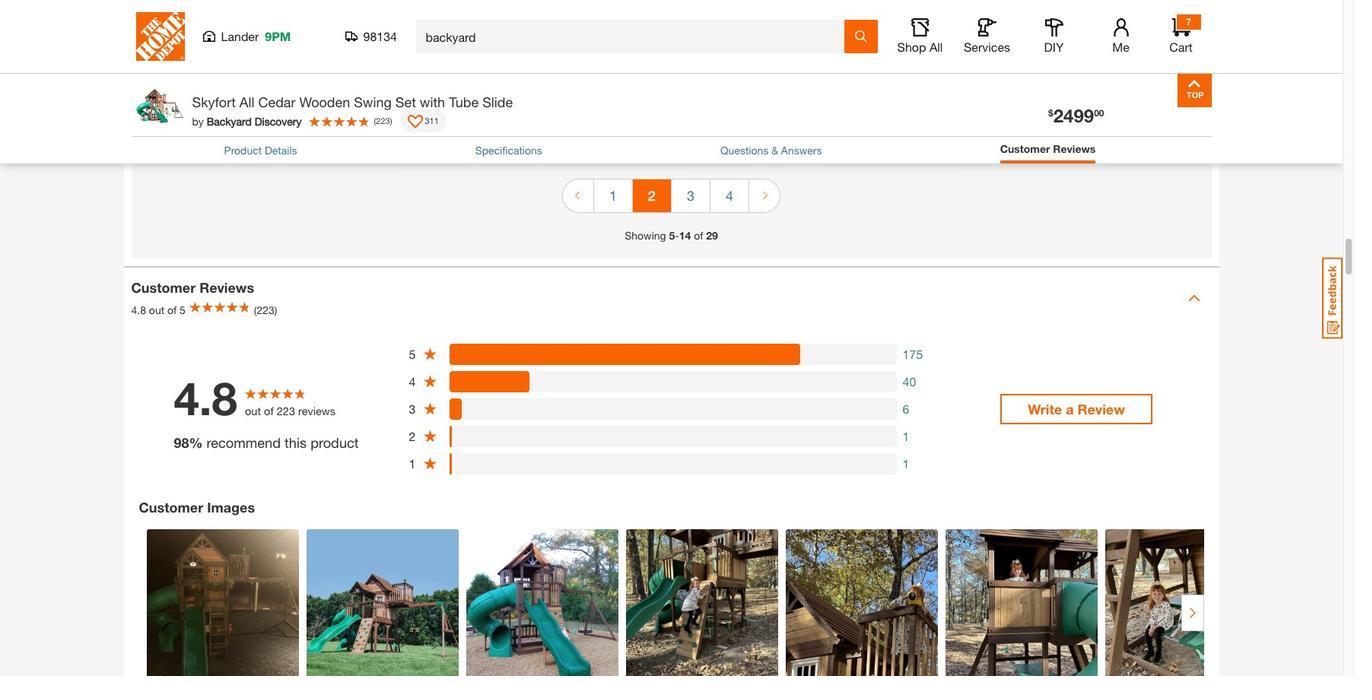 Task type: describe. For each thing, give the bounding box(es) containing it.
will
[[456, 19, 476, 36]]

answer for does this need sealed before it can be used? or will the stain be enough?
[[1110, 31, 1161, 47]]

customer images
[[139, 499, 255, 516]]

4 inside the 4 "link"
[[726, 187, 734, 204]]

2 horizontal spatial 5
[[669, 229, 675, 242]]

before
[[296, 19, 336, 36]]

ja
[[154, 122, 166, 135]]

in
[[595, 94, 606, 111]]

1 vertical spatial 5
[[180, 304, 186, 317]]

| for do
[[169, 122, 172, 135]]

star icon image for 4
[[423, 374, 438, 389]]

4.8 for 4.8
[[174, 371, 237, 425]]

$
[[1049, 107, 1054, 119]]

it
[[339, 19, 347, 36]]

(223)
[[254, 304, 277, 317]]

product image image
[[135, 81, 185, 130]]

shop all
[[898, 40, 943, 54]]

or
[[437, 19, 452, 36]]

with
[[420, 94, 445, 110]]

0 horizontal spatial of
[[167, 304, 177, 317]]

98
[[174, 435, 189, 451]]

1 horizontal spatial 5
[[409, 347, 416, 361]]

me
[[1113, 40, 1130, 54]]

&
[[772, 144, 778, 157]]

answers
[[781, 144, 822, 157]]

skyfort
[[192, 94, 236, 110]]

ja button
[[154, 121, 166, 137]]

-
[[675, 229, 679, 242]]

jan
[[182, 47, 199, 60]]

display image
[[408, 115, 423, 130]]

star icon image for 5
[[423, 347, 438, 362]]

by ja | jun 6, 2020
[[139, 122, 231, 135]]

q: for q: does this need sealed before it can be used? or will the stain be enough?
[[139, 19, 153, 36]]

out of 223 reviews
[[245, 405, 336, 418]]

install
[[464, 94, 500, 111]]

2499
[[1054, 105, 1094, 126]]

2021
[[220, 47, 243, 60]]

answer for do you have people or can recommend people to install the swing sets in lake forest, illinois? th...
[[1110, 106, 1161, 123]]

cart 7
[[1170, 16, 1193, 54]]

7
[[1187, 16, 1192, 27]]

showing 5 - 14 of 29
[[625, 229, 718, 242]]

( 223 )
[[374, 115, 392, 125]]

set
[[396, 94, 416, 110]]

cedar
[[258, 94, 296, 110]]

3 inside navigation
[[687, 187, 695, 204]]

29
[[706, 229, 718, 242]]

services button
[[963, 18, 1012, 55]]

1 answer for q: does this need sealed before it can be used? or will the stain be enough?
[[1098, 31, 1161, 47]]

(
[[374, 115, 376, 125]]

star icon image for 1
[[423, 457, 438, 471]]

star icon image for 3
[[423, 402, 438, 417]]

illinois?
[[689, 94, 735, 111]]

does
[[157, 19, 189, 36]]

caret image
[[1188, 292, 1200, 304]]

services
[[964, 40, 1011, 54]]

wooden
[[299, 94, 350, 110]]

1 vertical spatial 4
[[409, 374, 416, 389]]

specifications
[[475, 144, 542, 157]]

98134
[[363, 29, 397, 43]]

star icon image for 2
[[423, 429, 438, 444]]

all for skyfort
[[240, 94, 255, 110]]

4 link
[[711, 179, 749, 212]]

enough?
[[555, 19, 608, 36]]

1 horizontal spatial reviews
[[1053, 142, 1096, 155]]

write
[[1028, 401, 1062, 418]]

1 vertical spatial 223
[[277, 405, 295, 418]]

th...
[[739, 94, 766, 111]]

shop all button
[[896, 18, 945, 55]]

jun
[[176, 122, 193, 135]]

showing
[[625, 229, 666, 242]]

1 horizontal spatial of
[[264, 405, 274, 418]]

0 horizontal spatial the
[[479, 19, 499, 36]]

0 horizontal spatial reviews
[[199, 279, 254, 296]]

questions & answers
[[721, 144, 822, 157]]

feedback link image
[[1323, 257, 1343, 339]]

00
[[1094, 107, 1105, 119]]

stain
[[502, 19, 532, 36]]

1 people from the left
[[238, 94, 279, 111]]

2 people from the left
[[403, 94, 445, 111]]

3 link
[[672, 179, 710, 212]]

q: does this need sealed before it can be used? or will the stain be enough?
[[139, 19, 608, 36]]

1 link
[[594, 179, 632, 212]]

175
[[903, 347, 923, 361]]

slide
[[483, 94, 513, 110]]

2 be from the left
[[535, 19, 551, 36]]

1 be from the left
[[377, 19, 392, 36]]

0 horizontal spatial customer reviews
[[131, 279, 254, 296]]

write a review button
[[1001, 394, 1153, 424]]

write a review
[[1028, 401, 1125, 418]]

lander 9pm
[[221, 29, 291, 43]]

1 horizontal spatial customer reviews
[[1000, 142, 1096, 155]]

a
[[1066, 401, 1074, 418]]

98134 button
[[345, 29, 398, 44]]

backyard
[[207, 115, 252, 127]]

1 vertical spatial 3
[[409, 402, 416, 416]]



Task type: locate. For each thing, give the bounding box(es) containing it.
joe
[[154, 47, 172, 60]]

by left joe on the top
[[139, 47, 151, 60]]

1 vertical spatial q:
[[139, 94, 153, 111]]

be left "used?"
[[377, 19, 392, 36]]

0 horizontal spatial this
[[193, 19, 215, 36]]

|
[[176, 47, 178, 60], [169, 122, 172, 135]]

0 vertical spatial all
[[930, 40, 943, 54]]

5
[[669, 229, 675, 242], [180, 304, 186, 317], [409, 347, 416, 361]]

3 up 2
[[409, 402, 416, 416]]

0 horizontal spatial all
[[240, 94, 255, 110]]

0 horizontal spatial 223
[[277, 405, 295, 418]]

)
[[390, 115, 392, 125]]

0 vertical spatial recommend
[[326, 94, 399, 111]]

navigation containing 1
[[562, 168, 781, 227]]

| right ja button
[[169, 122, 172, 135]]

lake
[[610, 94, 639, 111]]

0 vertical spatial 4
[[726, 187, 734, 204]]

questions
[[721, 144, 769, 157]]

q: for q: do you have people or can recommend people to install the swing sets in lake forest, illinois? th...
[[139, 94, 153, 111]]

sealed
[[253, 19, 293, 36]]

swing
[[527, 94, 562, 111]]

1 answer
[[1098, 31, 1161, 47], [1098, 106, 1161, 123]]

this down the out of 223 reviews
[[285, 435, 307, 451]]

1 horizontal spatial the
[[504, 94, 523, 111]]

0 vertical spatial 3
[[687, 187, 695, 204]]

5 star icon image from the top
[[423, 457, 438, 471]]

4 star icon image from the top
[[423, 429, 438, 444]]

$ 2499 00
[[1049, 105, 1105, 126]]

customer left images
[[139, 499, 203, 516]]

1 horizontal spatial |
[[176, 47, 178, 60]]

223 left reviews
[[277, 405, 295, 418]]

details
[[265, 144, 297, 157]]

1 vertical spatial customer
[[131, 279, 196, 296]]

diy
[[1045, 40, 1064, 54]]

0 horizontal spatial 5
[[180, 304, 186, 317]]

1 vertical spatial this
[[285, 435, 307, 451]]

answer left cart 7
[[1110, 31, 1161, 47]]

0 horizontal spatial 4
[[409, 374, 416, 389]]

people
[[238, 94, 279, 111], [403, 94, 445, 111]]

1 horizontal spatial this
[[285, 435, 307, 451]]

can right or at top left
[[299, 94, 322, 111]]

to
[[448, 94, 461, 111]]

sets
[[566, 94, 592, 111]]

0 horizontal spatial people
[[238, 94, 279, 111]]

2 star icon image from the top
[[423, 374, 438, 389]]

all up by backyard discovery
[[240, 94, 255, 110]]

by down you
[[192, 115, 204, 127]]

answer right 00
[[1110, 106, 1161, 123]]

1 horizontal spatial 223
[[376, 115, 390, 125]]

4 up 2
[[409, 374, 416, 389]]

0 horizontal spatial out
[[149, 304, 164, 317]]

4 right 3 link at the top of the page
[[726, 187, 734, 204]]

0 vertical spatial of
[[694, 229, 703, 242]]

1 horizontal spatial be
[[535, 19, 551, 36]]

2 answer from the top
[[1110, 106, 1161, 123]]

q: left do
[[139, 94, 153, 111]]

0 horizontal spatial 3
[[409, 402, 416, 416]]

this inside questions element
[[193, 19, 215, 36]]

diy button
[[1030, 18, 1079, 55]]

be
[[377, 19, 392, 36], [535, 19, 551, 36]]

0 vertical spatial can
[[350, 19, 373, 36]]

forest,
[[643, 94, 685, 111]]

%
[[189, 435, 203, 451]]

product details button
[[224, 142, 297, 158], [224, 142, 297, 158]]

1 vertical spatial can
[[299, 94, 322, 111]]

discovery
[[255, 115, 302, 127]]

0 vertical spatial the
[[479, 19, 499, 36]]

40
[[903, 374, 917, 389]]

customer down $
[[1000, 142, 1051, 155]]

3 left the 4 "link"
[[687, 187, 695, 204]]

out
[[149, 304, 164, 317], [245, 405, 261, 418]]

customer
[[1000, 142, 1051, 155], [131, 279, 196, 296], [139, 499, 203, 516]]

skyfort all cedar wooden swing set with tube slide
[[192, 94, 513, 110]]

by for do
[[139, 122, 151, 135]]

0 vertical spatial customer
[[1000, 142, 1051, 155]]

1 star icon image from the top
[[423, 347, 438, 362]]

1 vertical spatial the
[[504, 94, 523, 111]]

all inside button
[[930, 40, 943, 54]]

1 inside 1 link
[[610, 187, 617, 204]]

the home depot logo image
[[136, 12, 185, 61]]

1 vertical spatial all
[[240, 94, 255, 110]]

What can we help you find today? search field
[[426, 21, 844, 53]]

4.8 for 4.8 out of 5
[[131, 304, 146, 317]]

1 vertical spatial of
[[167, 304, 177, 317]]

14
[[679, 229, 691, 242]]

0 vertical spatial q:
[[139, 19, 153, 36]]

questions & answers button
[[721, 142, 822, 158], [721, 142, 822, 158]]

0 vertical spatial 5
[[669, 229, 675, 242]]

questions element
[[131, 0, 1212, 153]]

0 vertical spatial answer
[[1110, 31, 1161, 47]]

1 horizontal spatial out
[[245, 405, 261, 418]]

1 horizontal spatial can
[[350, 19, 373, 36]]

0 vertical spatial this
[[193, 19, 215, 36]]

1 horizontal spatial 4
[[726, 187, 734, 204]]

tube
[[449, 94, 479, 110]]

or
[[283, 94, 296, 111]]

0 vertical spatial |
[[176, 47, 178, 60]]

4.8 out of 5
[[131, 304, 186, 317]]

q: left does
[[139, 19, 153, 36]]

| left jan
[[176, 47, 178, 60]]

customer reviews down $
[[1000, 142, 1096, 155]]

1 answer right '2499'
[[1098, 106, 1161, 123]]

1 vertical spatial customer reviews
[[131, 279, 254, 296]]

1 answer for q: do you have people or can recommend people to install the swing sets in lake forest, illinois? th...
[[1098, 106, 1161, 123]]

by joe | jan 22, 2021
[[139, 47, 243, 60]]

product details
[[224, 144, 297, 157]]

the right "install"
[[504, 94, 523, 111]]

by backyard discovery
[[192, 115, 302, 127]]

2 q: from the top
[[139, 94, 153, 111]]

specifications button
[[475, 142, 542, 158], [475, 142, 542, 158]]

0 vertical spatial out
[[149, 304, 164, 317]]

this up 22,
[[193, 19, 215, 36]]

of
[[694, 229, 703, 242], [167, 304, 177, 317], [264, 405, 274, 418]]

2 vertical spatial 5
[[409, 347, 416, 361]]

you
[[178, 94, 201, 111]]

this
[[193, 19, 215, 36], [285, 435, 307, 451]]

3 star icon image from the top
[[423, 402, 438, 417]]

images
[[207, 499, 255, 516]]

reviews
[[1053, 142, 1096, 155], [199, 279, 254, 296]]

do
[[157, 94, 175, 111]]

all right shop
[[930, 40, 943, 54]]

0 horizontal spatial |
[[169, 122, 172, 135]]

1 horizontal spatial people
[[403, 94, 445, 111]]

recommend up (
[[326, 94, 399, 111]]

1 vertical spatial recommend
[[207, 435, 281, 451]]

reviews down '2499'
[[1053, 142, 1096, 155]]

the right will
[[479, 19, 499, 36]]

review
[[1078, 401, 1125, 418]]

1 q: from the top
[[139, 19, 153, 36]]

top button
[[1178, 73, 1212, 107]]

1 answer from the top
[[1110, 31, 1161, 47]]

0 horizontal spatial 4.8
[[131, 304, 146, 317]]

all
[[930, 40, 943, 54], [240, 94, 255, 110]]

reviews
[[298, 405, 336, 418]]

223
[[376, 115, 390, 125], [277, 405, 295, 418]]

recommend right %
[[207, 435, 281, 451]]

0 horizontal spatial recommend
[[207, 435, 281, 451]]

0 vertical spatial 223
[[376, 115, 390, 125]]

0 vertical spatial 1 answer
[[1098, 31, 1161, 47]]

by
[[139, 47, 151, 60], [192, 115, 204, 127], [139, 122, 151, 135]]

1 horizontal spatial recommend
[[326, 94, 399, 111]]

shop
[[898, 40, 927, 54]]

used?
[[396, 19, 433, 36]]

1 horizontal spatial 4.8
[[174, 371, 237, 425]]

311 button
[[400, 110, 447, 132]]

2 vertical spatial of
[[264, 405, 274, 418]]

1 vertical spatial out
[[245, 405, 261, 418]]

6
[[903, 402, 910, 416]]

0 horizontal spatial can
[[299, 94, 322, 111]]

have
[[205, 94, 234, 111]]

1 vertical spatial |
[[169, 122, 172, 135]]

2 horizontal spatial of
[[694, 229, 703, 242]]

1 vertical spatial 4.8
[[174, 371, 237, 425]]

q:
[[139, 19, 153, 36], [139, 94, 153, 111]]

reviews up (223)
[[199, 279, 254, 296]]

1 answer left cart 7
[[1098, 31, 1161, 47]]

product
[[311, 435, 359, 451]]

customer reviews up 4.8 out of 5
[[131, 279, 254, 296]]

0 vertical spatial reviews
[[1053, 142, 1096, 155]]

2 1 answer from the top
[[1098, 106, 1161, 123]]

223 down swing
[[376, 115, 390, 125]]

2 vertical spatial customer
[[139, 499, 203, 516]]

311
[[425, 115, 439, 125]]

recommend inside questions element
[[326, 94, 399, 111]]

people up 311 at the top of the page
[[403, 94, 445, 111]]

98 % recommend this product
[[174, 435, 359, 451]]

can
[[350, 19, 373, 36], [299, 94, 322, 111]]

1 horizontal spatial 3
[[687, 187, 695, 204]]

be right stain
[[535, 19, 551, 36]]

1 vertical spatial 1 answer
[[1098, 106, 1161, 123]]

0 horizontal spatial be
[[377, 19, 392, 36]]

cart
[[1170, 40, 1193, 54]]

by for does
[[139, 47, 151, 60]]

0 vertical spatial customer reviews
[[1000, 142, 1096, 155]]

product
[[224, 144, 262, 157]]

navigation
[[562, 168, 781, 227]]

people up by backyard discovery
[[238, 94, 279, 111]]

answer
[[1110, 31, 1161, 47], [1110, 106, 1161, 123]]

swing
[[354, 94, 392, 110]]

need
[[218, 19, 249, 36]]

3
[[687, 187, 695, 204], [409, 402, 416, 416]]

1 vertical spatial answer
[[1110, 106, 1161, 123]]

0 vertical spatial 4.8
[[131, 304, 146, 317]]

| for does
[[176, 47, 178, 60]]

1 1 answer from the top
[[1098, 31, 1161, 47]]

joe button
[[154, 45, 172, 61]]

can right it
[[350, 19, 373, 36]]

by left ja
[[139, 122, 151, 135]]

1 vertical spatial reviews
[[199, 279, 254, 296]]

customer reviews
[[1000, 142, 1096, 155], [131, 279, 254, 296]]

me button
[[1097, 18, 1146, 55]]

star icon image
[[423, 347, 438, 362], [423, 374, 438, 389], [423, 402, 438, 417], [423, 429, 438, 444], [423, 457, 438, 471]]

customer up 4.8 out of 5
[[131, 279, 196, 296]]

all for shop
[[930, 40, 943, 54]]

9pm
[[265, 29, 291, 43]]

1 horizontal spatial all
[[930, 40, 943, 54]]



Task type: vqa. For each thing, say whether or not it's contained in the screenshot.
N Baton Rouge
no



